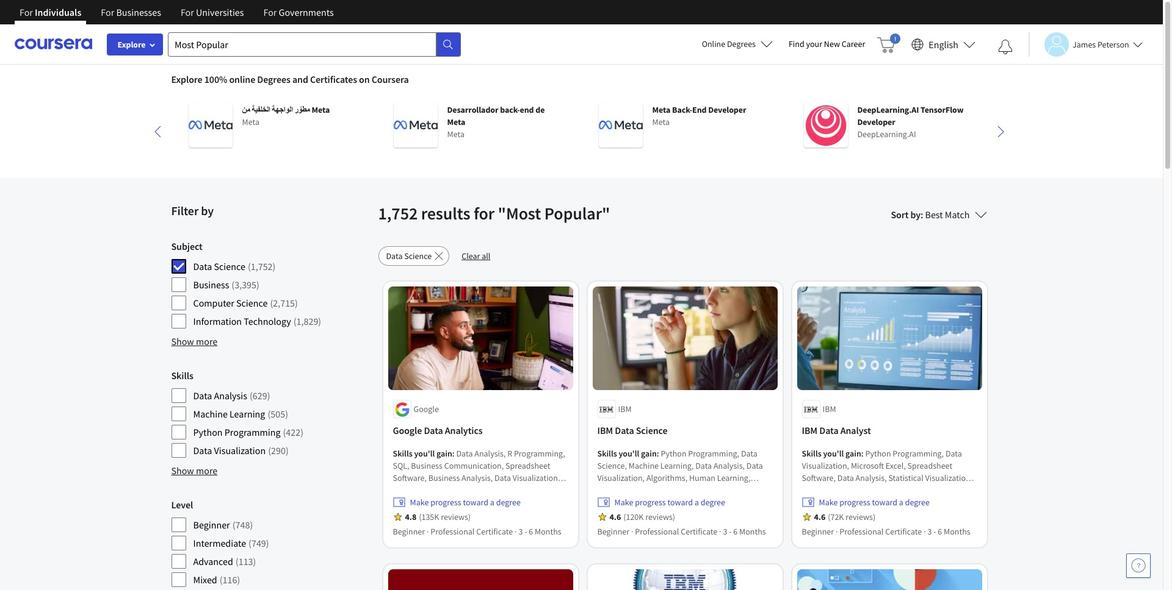 Task type: locate. For each thing, give the bounding box(es) containing it.
1 horizontal spatial months
[[739, 527, 766, 538]]

sort
[[891, 209, 909, 221]]

1 vertical spatial degrees
[[257, 73, 290, 85]]

explore left 100%
[[171, 73, 202, 85]]

1 horizontal spatial reviews)
[[645, 512, 675, 523]]

0 vertical spatial more
[[196, 336, 218, 348]]

2 horizontal spatial certificate
[[885, 527, 922, 538]]

clear
[[462, 251, 480, 262]]

gain for analytics
[[437, 449, 452, 460]]

beginner · professional certificate · 3 - 6 months down 4.6 (120k reviews)
[[597, 527, 766, 538]]

developer right deeplearning.ai image
[[857, 117, 895, 128]]

0 vertical spatial show
[[171, 336, 194, 348]]

developer inside deeplearning.ai tensorflow developer deeplearning.ai
[[857, 117, 895, 128]]

2 for from the left
[[101, 6, 114, 18]]

1 horizontal spatial progress
[[635, 498, 666, 509]]

1 6 from the left
[[529, 527, 533, 538]]

business ( 3,395 )
[[193, 279, 259, 291]]

skills down ibm data science
[[597, 449, 617, 460]]

0 horizontal spatial by
[[201, 203, 214, 219]]

online degrees
[[702, 38, 756, 49]]

1 vertical spatial 1,752
[[251, 261, 273, 273]]

end
[[520, 104, 534, 115]]

beginner · professional certificate · 3 - 6 months down 4.8 (135k reviews)
[[393, 527, 561, 538]]

1 vertical spatial show more
[[171, 465, 218, 477]]

progress up 4.8 (135k reviews)
[[430, 498, 461, 509]]

1 4.6 from the left
[[610, 512, 621, 523]]

3 make from the left
[[819, 498, 838, 509]]

google
[[414, 404, 439, 415], [393, 425, 422, 437]]

1 horizontal spatial 1,752
[[378, 203, 418, 225]]

3 reviews) from the left
[[846, 512, 876, 523]]

2 months from the left
[[739, 527, 766, 538]]

- for google data analytics
[[524, 527, 527, 538]]

629
[[253, 390, 267, 402]]

degrees left and
[[257, 73, 290, 85]]

2 certificate from the left
[[681, 527, 718, 538]]

2 horizontal spatial toward
[[872, 498, 897, 509]]

0 horizontal spatial 1,752
[[251, 261, 273, 273]]

2 professional from the left
[[635, 527, 679, 538]]

ibm inside the 'ibm data science' link
[[597, 425, 613, 437]]

4 for from the left
[[263, 6, 277, 18]]

show more for data visualization ( 290 )
[[171, 465, 218, 477]]

more
[[196, 336, 218, 348], [196, 465, 218, 477]]

-
[[524, 527, 527, 538], [729, 527, 732, 538], [934, 527, 936, 538]]

0 vertical spatial degrees
[[727, 38, 756, 49]]

you'll down ibm data analyst
[[823, 449, 844, 460]]

ibm data analyst
[[802, 425, 871, 437]]

0 vertical spatial google
[[414, 404, 439, 415]]

2 make progress toward a degree from the left
[[614, 498, 725, 509]]

1,752
[[378, 203, 418, 225], [251, 261, 273, 273]]

2 show more button from the top
[[171, 464, 218, 479]]

for left businesses
[[101, 6, 114, 18]]

1 meta image from the left
[[188, 104, 232, 148]]

skills up 'machine'
[[171, 370, 193, 382]]

degree for google data analytics
[[496, 498, 521, 509]]

make progress toward a degree up 4.6 (120k reviews)
[[614, 498, 725, 509]]

2 horizontal spatial you'll
[[823, 449, 844, 460]]

1 more from the top
[[196, 336, 218, 348]]

explore down for businesses
[[118, 39, 146, 50]]

skills for google data analytics
[[393, 449, 413, 460]]

make up the (72k
[[819, 498, 838, 509]]

you'll down ibm data science
[[619, 449, 639, 460]]

level group
[[171, 498, 371, 589]]

: down ibm data science
[[657, 449, 659, 460]]

2 horizontal spatial meta image
[[599, 104, 643, 148]]

1 progress from the left
[[430, 498, 461, 509]]

professional down 4.8 (135k reviews)
[[431, 527, 475, 538]]

1 for from the left
[[20, 6, 33, 18]]

2 horizontal spatial gain
[[846, 449, 861, 460]]

science for computer science ( 2,715 )
[[236, 297, 268, 310]]

certificate for ibm data analyst
[[885, 527, 922, 538]]

show more button down information
[[171, 335, 218, 349]]

"most
[[498, 203, 541, 225]]

show more for information technology ( 1,829 )
[[171, 336, 218, 348]]

0 horizontal spatial professional
[[431, 527, 475, 538]]

make up (120k
[[614, 498, 633, 509]]

3 beginner · professional certificate · 3 - 6 months from the left
[[802, 527, 970, 538]]

make
[[410, 498, 429, 509], [614, 498, 633, 509], [819, 498, 838, 509]]

3
[[519, 527, 523, 538], [723, 527, 727, 538], [928, 527, 932, 538]]

reviews) right (135k
[[441, 512, 471, 523]]

show up level at the bottom left of page
[[171, 465, 194, 477]]

skills down the google data analytics
[[393, 449, 413, 460]]

deeplearning.ai image
[[804, 104, 848, 148]]

certificates
[[310, 73, 357, 85]]

0 horizontal spatial meta image
[[188, 104, 232, 148]]

back-
[[500, 104, 520, 115]]

0 vertical spatial developer
[[708, 104, 746, 115]]

progress up 4.6 (72k reviews)
[[839, 498, 870, 509]]

filter
[[171, 203, 199, 219]]

1 vertical spatial deeplearning.ai
[[857, 129, 916, 140]]

skills you'll gain :
[[393, 449, 456, 460], [597, 449, 661, 460], [802, 449, 865, 460]]

more down information
[[196, 336, 218, 348]]

2 horizontal spatial reviews)
[[846, 512, 876, 523]]

0 horizontal spatial beginner · professional certificate · 3 - 6 months
[[393, 527, 561, 538]]

2 gain from the left
[[641, 449, 657, 460]]

toward up 4.6 (72k reviews)
[[872, 498, 897, 509]]

2 more from the top
[[196, 465, 218, 477]]

clear all button
[[454, 247, 498, 266]]

1 skills you'll gain : from the left
[[393, 449, 456, 460]]

businesses
[[116, 6, 161, 18]]

0 horizontal spatial explore
[[118, 39, 146, 50]]

gain down the google data analytics
[[437, 449, 452, 460]]

explore
[[118, 39, 146, 50], [171, 73, 202, 85]]

4.8
[[405, 512, 416, 523]]

0 horizontal spatial 4.6
[[610, 512, 621, 523]]

2 skills you'll gain : from the left
[[597, 449, 661, 460]]

1 months from the left
[[535, 527, 561, 538]]

make up '4.8'
[[410, 498, 429, 509]]

: for ibm data analyst
[[861, 449, 864, 460]]

2 make from the left
[[614, 498, 633, 509]]

analyst
[[840, 425, 871, 437]]

( right mixed
[[220, 574, 223, 587]]

0 vertical spatial show more button
[[171, 335, 218, 349]]

3 months from the left
[[944, 527, 970, 538]]

0 horizontal spatial 3
[[519, 527, 523, 538]]

meta image for desarrollador back-end de meta meta
[[393, 104, 437, 148]]

degrees right online
[[727, 38, 756, 49]]

2 horizontal spatial make progress toward a degree
[[819, 498, 930, 509]]

2 4.6 from the left
[[814, 512, 825, 523]]

0 horizontal spatial months
[[535, 527, 561, 538]]

1 a from the left
[[490, 498, 494, 509]]

( up 3,395
[[248, 261, 251, 273]]

0 horizontal spatial progress
[[430, 498, 461, 509]]

learning
[[230, 408, 265, 421]]

1 horizontal spatial degrees
[[727, 38, 756, 49]]

6 for ibm data science
[[733, 527, 738, 538]]

analytics
[[445, 425, 483, 437]]

skills for ibm data analyst
[[802, 449, 822, 460]]

google data analytics
[[393, 425, 483, 437]]

1 horizontal spatial 4.6
[[814, 512, 825, 523]]

3 toward from the left
[[872, 498, 897, 509]]

developer inside meta back-end developer meta
[[708, 104, 746, 115]]

banner navigation
[[10, 0, 343, 34]]

1 toward from the left
[[463, 498, 488, 509]]

0 horizontal spatial skills you'll gain :
[[393, 449, 456, 460]]

2 horizontal spatial skills you'll gain :
[[802, 449, 865, 460]]

3 for from the left
[[181, 6, 194, 18]]

google left 'analytics'
[[393, 425, 422, 437]]

a for ibm data analyst
[[899, 498, 903, 509]]

for individuals
[[20, 6, 81, 18]]

1 gain from the left
[[437, 449, 452, 460]]

professional down 4.6 (72k reviews)
[[840, 527, 884, 538]]

show more button up level at the bottom left of page
[[171, 464, 218, 479]]

749
[[251, 538, 266, 550]]

6 for ibm data analyst
[[938, 527, 942, 538]]

: down analyst at the bottom right of page
[[861, 449, 864, 460]]

3 - from the left
[[934, 527, 936, 538]]

1,752 up data science
[[378, 203, 418, 225]]

3 a from the left
[[899, 498, 903, 509]]

make progress toward a degree up 4.6 (72k reviews)
[[819, 498, 930, 509]]

toward up 4.8 (135k reviews)
[[463, 498, 488, 509]]

gain for science
[[641, 449, 657, 460]]

1 make from the left
[[410, 498, 429, 509]]

ibm data science
[[597, 425, 668, 437]]

toward up 4.6 (120k reviews)
[[668, 498, 693, 509]]

beginner for ibm data science
[[597, 527, 630, 538]]

3 6 from the left
[[938, 527, 942, 538]]

show notifications image
[[998, 40, 1013, 54]]

skills down ibm data analyst
[[802, 449, 822, 460]]

google data analytics link
[[393, 424, 568, 439]]

make progress toward a degree up 4.8 (135k reviews)
[[410, 498, 521, 509]]

2 horizontal spatial 6
[[938, 527, 942, 538]]

beginner for google data analytics
[[393, 527, 425, 538]]

beginner · professional certificate · 3 - 6 months for ibm data science
[[597, 527, 766, 538]]

desarrollador
[[447, 104, 498, 115]]

beginner down (120k
[[597, 527, 630, 538]]

professional down 4.6 (120k reviews)
[[635, 527, 679, 538]]

1 horizontal spatial 6
[[733, 527, 738, 538]]

data science
[[386, 251, 432, 262]]

1 certificate from the left
[[476, 527, 513, 538]]

3 degree from the left
[[905, 498, 930, 509]]

2 3 from the left
[[723, 527, 727, 538]]

james peterson button
[[1029, 32, 1143, 56]]

2 horizontal spatial months
[[944, 527, 970, 538]]

progress
[[430, 498, 461, 509], [635, 498, 666, 509], [839, 498, 870, 509]]

( right 'learning'
[[268, 408, 271, 421]]

2 horizontal spatial 3
[[928, 527, 932, 538]]

1 deeplearning.ai from the top
[[857, 104, 919, 115]]

skills for ibm data science
[[597, 449, 617, 460]]

professional for science
[[635, 527, 679, 538]]

1 show more from the top
[[171, 336, 218, 348]]

2 degree from the left
[[701, 498, 725, 509]]

3 progress from the left
[[839, 498, 870, 509]]

1 horizontal spatial make progress toward a degree
[[614, 498, 725, 509]]

1 reviews) from the left
[[441, 512, 471, 523]]

degrees
[[727, 38, 756, 49], [257, 73, 290, 85]]

0 horizontal spatial gain
[[437, 449, 452, 460]]

4.6 left the (72k
[[814, 512, 825, 523]]

by right sort
[[910, 209, 921, 221]]

1 beginner · professional certificate · 3 - 6 months from the left
[[393, 527, 561, 538]]

0 horizontal spatial a
[[490, 498, 494, 509]]

for left the governments
[[263, 6, 277, 18]]

3 professional from the left
[[840, 527, 884, 538]]

certificate
[[476, 527, 513, 538], [681, 527, 718, 538], [885, 527, 922, 538]]

individuals
[[35, 6, 81, 18]]

1 vertical spatial google
[[393, 425, 422, 437]]

0 horizontal spatial developer
[[708, 104, 746, 115]]

3 you'll from the left
[[823, 449, 844, 460]]

python programming ( 422 )
[[193, 427, 303, 439]]

show more down information
[[171, 336, 218, 348]]

show more up level at the bottom left of page
[[171, 465, 218, 477]]

a
[[490, 498, 494, 509], [695, 498, 699, 509], [899, 498, 903, 509]]

toward
[[463, 498, 488, 509], [668, 498, 693, 509], [872, 498, 897, 509]]

developer
[[708, 104, 746, 115], [857, 117, 895, 128]]

tensorflow
[[921, 104, 964, 115]]

certificate for google data analytics
[[476, 527, 513, 538]]

2 meta image from the left
[[393, 104, 437, 148]]

1 horizontal spatial certificate
[[681, 527, 718, 538]]

for for businesses
[[101, 6, 114, 18]]

1 vertical spatial show more button
[[171, 464, 218, 479]]

science inside button
[[404, 251, 432, 262]]

1 horizontal spatial developer
[[857, 117, 895, 128]]

2 horizontal spatial beginner · professional certificate · 3 - 6 months
[[802, 527, 970, 538]]

make progress toward a degree
[[410, 498, 521, 509], [614, 498, 725, 509], [819, 498, 930, 509]]

1 3 from the left
[[519, 527, 523, 538]]

3 · from the left
[[631, 527, 633, 538]]

( up technology
[[270, 297, 273, 310]]

3 3 from the left
[[928, 527, 932, 538]]

science for data science ( 1,752 )
[[214, 261, 245, 273]]

reviews) right (120k
[[645, 512, 675, 523]]

2 - from the left
[[729, 527, 732, 538]]

1,752 up 3,395
[[251, 261, 273, 273]]

None search field
[[168, 32, 461, 56]]

reviews) right the (72k
[[846, 512, 876, 523]]

beginner up intermediate
[[193, 520, 230, 532]]

more down python
[[196, 465, 218, 477]]

1,829
[[296, 316, 318, 328]]

2 toward from the left
[[668, 498, 693, 509]]

0 horizontal spatial certificate
[[476, 527, 513, 538]]

( down data science ( 1,752 )
[[232, 279, 235, 291]]

1 vertical spatial show
[[171, 465, 194, 477]]

deeplearning.ai
[[857, 104, 919, 115], [857, 129, 916, 140]]

make progress toward a degree for ibm data science
[[614, 498, 725, 509]]

:
[[921, 209, 923, 221], [452, 449, 455, 460], [657, 449, 659, 460], [861, 449, 864, 460]]

mixed
[[193, 574, 217, 587]]

data analysis ( 629 )
[[193, 390, 270, 402]]

1 vertical spatial explore
[[171, 73, 202, 85]]

toward for ibm data analyst
[[872, 498, 897, 509]]

reviews)
[[441, 512, 471, 523], [645, 512, 675, 523], [846, 512, 876, 523]]

2 reviews) from the left
[[645, 512, 675, 523]]

beginner inside level group
[[193, 520, 230, 532]]

gain down ibm data science
[[641, 449, 657, 460]]

1 horizontal spatial make
[[614, 498, 633, 509]]

1 horizontal spatial 3
[[723, 527, 727, 538]]

english button
[[907, 24, 980, 64]]

1 horizontal spatial degree
[[701, 498, 725, 509]]

gain down analyst at the bottom right of page
[[846, 449, 861, 460]]

0 horizontal spatial make
[[410, 498, 429, 509]]

data
[[386, 251, 403, 262], [193, 261, 212, 273], [193, 390, 212, 402], [424, 425, 443, 437], [615, 425, 634, 437], [819, 425, 839, 437], [193, 445, 212, 457]]

1 horizontal spatial a
[[695, 498, 699, 509]]

new
[[824, 38, 840, 49]]

2 show more from the top
[[171, 465, 218, 477]]

1 you'll from the left
[[414, 449, 435, 460]]

6 for google data analytics
[[529, 527, 533, 538]]

for left individuals at top left
[[20, 6, 33, 18]]

skills
[[171, 370, 193, 382], [393, 449, 413, 460], [597, 449, 617, 460], [802, 449, 822, 460]]

1 degree from the left
[[496, 498, 521, 509]]

skills you'll gain : down the google data analytics
[[393, 449, 456, 460]]

1 horizontal spatial by
[[910, 209, 921, 221]]

2 a from the left
[[695, 498, 699, 509]]

for left universities on the top left
[[181, 6, 194, 18]]

skills you'll gain : down ibm data analyst
[[802, 449, 865, 460]]

2 horizontal spatial -
[[934, 527, 936, 538]]

1 horizontal spatial professional
[[635, 527, 679, 538]]

0 vertical spatial show more
[[171, 336, 218, 348]]

beginner for ibm data analyst
[[802, 527, 834, 538]]

1 make progress toward a degree from the left
[[410, 498, 521, 509]]

developer right end
[[708, 104, 746, 115]]

progress for analytics
[[430, 498, 461, 509]]

for universities
[[181, 6, 244, 18]]

by right filter
[[201, 203, 214, 219]]

0 horizontal spatial toward
[[463, 498, 488, 509]]

find your new career
[[789, 38, 865, 49]]

2 progress from the left
[[635, 498, 666, 509]]

show more button for data
[[171, 464, 218, 479]]

show for data visualization
[[171, 465, 194, 477]]

beginner down '4.8'
[[393, 527, 425, 538]]

3 gain from the left
[[846, 449, 861, 460]]

1 horizontal spatial gain
[[641, 449, 657, 460]]

1 horizontal spatial explore
[[171, 73, 202, 85]]

2 horizontal spatial degree
[[905, 498, 930, 509]]

for
[[474, 203, 495, 225]]

( down programming
[[268, 445, 271, 457]]

113
[[239, 556, 253, 568]]

google up the google data analytics
[[414, 404, 439, 415]]

·
[[427, 527, 429, 538], [515, 527, 517, 538], [631, 527, 633, 538], [719, 527, 721, 538], [836, 527, 838, 538], [924, 527, 926, 538]]

What do you want to learn? text field
[[168, 32, 436, 56]]

0 horizontal spatial make progress toward a degree
[[410, 498, 521, 509]]

1 show from the top
[[171, 336, 194, 348]]

2 show from the top
[[171, 465, 194, 477]]

3 make progress toward a degree from the left
[[819, 498, 930, 509]]

3 meta image from the left
[[599, 104, 643, 148]]

for governments
[[263, 6, 334, 18]]

3 certificate from the left
[[885, 527, 922, 538]]

3 for ibm data analyst
[[928, 527, 932, 538]]

2 horizontal spatial professional
[[840, 527, 884, 538]]

gain
[[437, 449, 452, 460], [641, 449, 657, 460], [846, 449, 861, 460]]

meta image
[[188, 104, 232, 148], [393, 104, 437, 148], [599, 104, 643, 148]]

2 you'll from the left
[[619, 449, 639, 460]]

0 vertical spatial explore
[[118, 39, 146, 50]]

months
[[535, 527, 561, 538], [739, 527, 766, 538], [944, 527, 970, 538]]

1 horizontal spatial you'll
[[619, 449, 639, 460]]

3 skills you'll gain : from the left
[[802, 449, 865, 460]]

popular"
[[544, 203, 610, 225]]

(135k
[[419, 512, 439, 523]]

more for data
[[196, 465, 218, 477]]

2 horizontal spatial a
[[899, 498, 903, 509]]

a for google data analytics
[[490, 498, 494, 509]]

0 horizontal spatial you'll
[[414, 449, 435, 460]]

visualization
[[214, 445, 266, 457]]

4.6 left (120k
[[610, 512, 621, 523]]

1 vertical spatial developer
[[857, 117, 895, 128]]

you'll down the google data analytics
[[414, 449, 435, 460]]

make for analyst
[[819, 498, 838, 509]]

and
[[292, 73, 308, 85]]

1 horizontal spatial skills you'll gain :
[[597, 449, 661, 460]]

0 vertical spatial deeplearning.ai
[[857, 104, 919, 115]]

advanced ( 113 )
[[193, 556, 256, 568]]

2 beginner · professional certificate · 3 - 6 months from the left
[[597, 527, 766, 538]]

skills inside skills group
[[171, 370, 193, 382]]

0 horizontal spatial 6
[[529, 527, 533, 538]]

1 horizontal spatial -
[[729, 527, 732, 538]]

skills you'll gain : for science
[[597, 449, 661, 460]]

beginner · professional certificate · 3 - 6 months down 4.6 (72k reviews)
[[802, 527, 970, 538]]

2 horizontal spatial progress
[[839, 498, 870, 509]]

beginner down the (72k
[[802, 527, 834, 538]]

0 horizontal spatial degree
[[496, 498, 521, 509]]

professional
[[431, 527, 475, 538], [635, 527, 679, 538], [840, 527, 884, 538]]

0 horizontal spatial reviews)
[[441, 512, 471, 523]]

2 horizontal spatial make
[[819, 498, 838, 509]]

1 horizontal spatial meta image
[[393, 104, 437, 148]]

1 - from the left
[[524, 527, 527, 538]]

show down information
[[171, 336, 194, 348]]

1 horizontal spatial beginner · professional certificate · 3 - 6 months
[[597, 527, 766, 538]]

1 horizontal spatial toward
[[668, 498, 693, 509]]

: down 'analytics'
[[452, 449, 455, 460]]

python
[[193, 427, 223, 439]]

1 vertical spatial more
[[196, 465, 218, 477]]

2 6 from the left
[[733, 527, 738, 538]]

explore inside dropdown button
[[118, 39, 146, 50]]

0 horizontal spatial -
[[524, 527, 527, 538]]

for
[[20, 6, 33, 18], [101, 6, 114, 18], [181, 6, 194, 18], [263, 6, 277, 18]]

progress up 4.6 (120k reviews)
[[635, 498, 666, 509]]

1 professional from the left
[[431, 527, 475, 538]]

0 horizontal spatial degrees
[[257, 73, 290, 85]]

: left 'best'
[[921, 209, 923, 221]]

1 show more button from the top
[[171, 335, 218, 349]]

skills you'll gain : down ibm data science
[[597, 449, 661, 460]]

months for science
[[739, 527, 766, 538]]



Task type: describe. For each thing, give the bounding box(es) containing it.
3,395
[[235, 279, 256, 291]]

show more button for information
[[171, 335, 218, 349]]

professional for analytics
[[431, 527, 475, 538]]

science for data science
[[404, 251, 432, 262]]

degree for ibm data analyst
[[905, 498, 930, 509]]

ibm data analyst link
[[802, 424, 977, 439]]

reviews) for analytics
[[441, 512, 471, 523]]

a for ibm data science
[[695, 498, 699, 509]]

1 · from the left
[[427, 527, 429, 538]]

reviews) for analyst
[[846, 512, 876, 523]]

degrees inside dropdown button
[[727, 38, 756, 49]]

422
[[286, 427, 300, 439]]

show for information technology
[[171, 336, 194, 348]]

toward for ibm data science
[[668, 498, 693, 509]]

(120k
[[623, 512, 644, 523]]

you'll for analyst
[[823, 449, 844, 460]]

2 · from the left
[[515, 527, 517, 538]]

explore 100% online degrees and certificates on coursera
[[171, 73, 409, 85]]

information technology ( 1,829 )
[[193, 316, 321, 328]]

4.6 (72k reviews)
[[814, 512, 876, 523]]

find your new career link
[[783, 37, 871, 52]]

( down intermediate ( 749 )
[[236, 556, 239, 568]]

4.6 (120k reviews)
[[610, 512, 675, 523]]

more for information
[[196, 336, 218, 348]]

on
[[359, 73, 370, 85]]

skills group
[[171, 369, 371, 459]]

make progress toward a degree for google data analytics
[[410, 498, 521, 509]]

progress for science
[[635, 498, 666, 509]]

الخلفية
[[252, 104, 270, 115]]

mixed ( 116 )
[[193, 574, 240, 587]]

results
[[421, 203, 470, 225]]

data inside subject group
[[193, 261, 212, 273]]

back-
[[672, 104, 692, 115]]

116
[[223, 574, 237, 587]]

- for ibm data analyst
[[934, 527, 936, 538]]

you'll for analytics
[[414, 449, 435, 460]]

(72k
[[828, 512, 844, 523]]

end
[[692, 104, 707, 115]]

help center image
[[1131, 559, 1146, 574]]

desarrollador back-end de meta meta
[[447, 104, 545, 140]]

: for google data analytics
[[452, 449, 455, 460]]

machine
[[193, 408, 228, 421]]

certificate for ibm data science
[[681, 527, 718, 538]]

peterson
[[1098, 39, 1129, 50]]

- for ibm data science
[[729, 527, 732, 538]]

universities
[[196, 6, 244, 18]]

machine learning ( 505 )
[[193, 408, 288, 421]]

beginner · professional certificate · 3 - 6 months for ibm data analyst
[[802, 527, 970, 538]]

make for science
[[614, 498, 633, 509]]

coursera
[[372, 73, 409, 85]]

explore for explore
[[118, 39, 146, 50]]

james peterson
[[1073, 39, 1129, 50]]

james
[[1073, 39, 1096, 50]]

skills you'll gain : for analyst
[[802, 449, 865, 460]]

( up 113
[[249, 538, 251, 550]]

( down 2,715
[[293, 316, 296, 328]]

data inside button
[[386, 251, 403, 262]]

business
[[193, 279, 229, 291]]

professional for analyst
[[840, 527, 884, 538]]

ibm data science link
[[597, 424, 773, 439]]

advanced
[[193, 556, 233, 568]]

1,752 results for "most popular"
[[378, 203, 610, 225]]

coursera image
[[15, 34, 92, 54]]

information
[[193, 316, 242, 328]]

intermediate ( 749 )
[[193, 538, 269, 550]]

1,752 inside subject group
[[251, 261, 273, 273]]

subject
[[171, 241, 203, 253]]

2,715
[[273, 297, 295, 310]]

100%
[[204, 73, 227, 85]]

4.6 for ibm data analyst
[[814, 512, 825, 523]]

governments
[[279, 6, 334, 18]]

data visualization ( 290 )
[[193, 445, 289, 457]]

career
[[842, 38, 865, 49]]

de
[[536, 104, 545, 115]]

0 vertical spatial 1,752
[[378, 203, 418, 225]]

clear all
[[462, 251, 490, 262]]

by for sort
[[910, 209, 921, 221]]

gain for analyst
[[846, 449, 861, 460]]

( up 'learning'
[[250, 390, 253, 402]]

subject group
[[171, 239, 371, 330]]

4.8 (135k reviews)
[[405, 512, 471, 523]]

reviews) for science
[[645, 512, 675, 523]]

level
[[171, 499, 193, 512]]

english
[[929, 38, 958, 50]]

google for google data analytics
[[393, 425, 422, 437]]

من
[[242, 104, 250, 115]]

beginner ( 748 )
[[193, 520, 253, 532]]

computer science ( 2,715 )
[[193, 297, 298, 310]]

skills you'll gain : for analytics
[[393, 449, 456, 460]]

مطوّر الواجهة الخلفية من meta meta
[[242, 104, 330, 128]]

beginner · professional certificate · 3 - 6 months for google data analytics
[[393, 527, 561, 538]]

make progress toward a degree for ibm data analyst
[[819, 498, 930, 509]]

2 deeplearning.ai from the top
[[857, 129, 916, 140]]

data science ( 1,752 )
[[193, 261, 276, 273]]

: for ibm data science
[[657, 449, 659, 460]]

filter by
[[171, 203, 214, 219]]

explore button
[[107, 34, 163, 56]]

online
[[702, 38, 725, 49]]

make for analytics
[[410, 498, 429, 509]]

( up intermediate ( 749 )
[[232, 520, 235, 532]]

4.6 for ibm data science
[[610, 512, 621, 523]]

505
[[271, 408, 285, 421]]

for for individuals
[[20, 6, 33, 18]]

meta image for meta back-end developer meta
[[599, 104, 643, 148]]

progress for analyst
[[839, 498, 870, 509]]

4 · from the left
[[719, 527, 721, 538]]

( up 290
[[283, 427, 286, 439]]

ibm inside ibm data analyst link
[[802, 425, 818, 437]]

deeplearning.ai tensorflow developer deeplearning.ai
[[857, 104, 964, 140]]

290
[[271, 445, 286, 457]]

مطوّر
[[295, 104, 310, 115]]

your
[[806, 38, 822, 49]]

online degrees button
[[692, 31, 783, 57]]

for for universities
[[181, 6, 194, 18]]

data science button
[[378, 247, 449, 266]]

find
[[789, 38, 804, 49]]

shopping cart: 1 item image
[[877, 34, 901, 53]]

google for google
[[414, 404, 439, 415]]

all
[[482, 251, 490, 262]]

meta back-end developer meta
[[652, 104, 746, 128]]

6 · from the left
[[924, 527, 926, 538]]

you'll for science
[[619, 449, 639, 460]]

sort by : best match
[[891, 209, 970, 221]]

5 · from the left
[[836, 527, 838, 538]]

analysis
[[214, 390, 247, 402]]

explore for explore 100% online degrees and certificates on coursera
[[171, 73, 202, 85]]

months for analytics
[[535, 527, 561, 538]]

for for governments
[[263, 6, 277, 18]]

by for filter
[[201, 203, 214, 219]]

meta image for مطوّر الواجهة الخلفية من meta meta
[[188, 104, 232, 148]]

degree for ibm data science
[[701, 498, 725, 509]]

match
[[945, 209, 970, 221]]

3 for google data analytics
[[519, 527, 523, 538]]

computer
[[193, 297, 234, 310]]

months for analyst
[[944, 527, 970, 538]]

3 for ibm data science
[[723, 527, 727, 538]]

toward for google data analytics
[[463, 498, 488, 509]]

programming
[[225, 427, 280, 439]]

best
[[925, 209, 943, 221]]

online
[[229, 73, 255, 85]]



Task type: vqa. For each thing, say whether or not it's contained in the screenshot.


